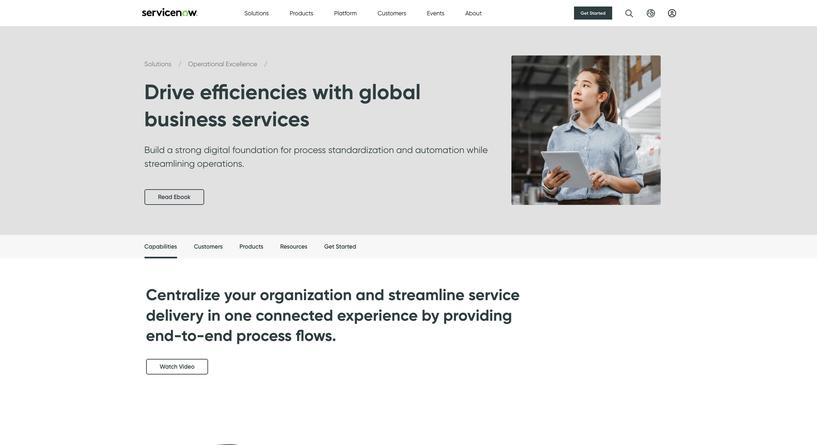 Task type: locate. For each thing, give the bounding box(es) containing it.
1 vertical spatial process
[[237, 326, 292, 345]]

get
[[581, 10, 589, 16], [324, 243, 335, 250]]

0 horizontal spatial solutions
[[144, 60, 173, 68]]

1 horizontal spatial get
[[581, 10, 589, 16]]

capabilities link
[[144, 235, 177, 261]]

a
[[167, 144, 173, 155]]

1 horizontal spatial get started
[[581, 10, 606, 16]]

drive
[[144, 79, 195, 105]]

get started for right the get started link
[[581, 10, 606, 16]]

solutions
[[245, 10, 269, 16], [144, 60, 173, 68]]

0 horizontal spatial started
[[336, 243, 356, 250]]

services
[[232, 106, 310, 132]]

process
[[294, 144, 326, 155], [237, 326, 292, 345]]

0 vertical spatial get
[[581, 10, 589, 16]]

0 horizontal spatial products
[[240, 243, 264, 250]]

and
[[397, 144, 413, 155], [356, 285, 385, 305]]

solutions for solutions "link"
[[144, 60, 173, 68]]

operational excellence
[[188, 60, 259, 68]]

0 vertical spatial products
[[290, 10, 314, 16]]

1 horizontal spatial process
[[294, 144, 326, 155]]

read ebook link
[[144, 189, 204, 205]]

1 vertical spatial get
[[324, 243, 335, 250]]

get started link
[[575, 7, 613, 20], [324, 235, 356, 259]]

1 vertical spatial get started
[[324, 243, 356, 250]]

about button
[[466, 9, 482, 17]]

0 horizontal spatial and
[[356, 285, 385, 305]]

1 horizontal spatial products
[[290, 10, 314, 16]]

platform
[[334, 10, 357, 16]]

events button
[[427, 9, 445, 17]]

capabilities
[[144, 243, 177, 250]]

0 vertical spatial solutions
[[245, 10, 269, 16]]

digital
[[204, 144, 230, 155]]

customers button
[[378, 9, 406, 17]]

0 vertical spatial get started link
[[575, 7, 613, 20]]

customers link
[[194, 235, 223, 259]]

get started
[[581, 10, 606, 16], [324, 243, 356, 250]]

customers for customers popup button
[[378, 10, 406, 16]]

in
[[208, 305, 221, 325]]

for
[[281, 144, 292, 155]]

1 horizontal spatial and
[[397, 144, 413, 155]]

0 vertical spatial process
[[294, 144, 326, 155]]

1 horizontal spatial started
[[590, 10, 606, 16]]

streamlining
[[144, 158, 195, 169]]

1 horizontal spatial solutions
[[245, 10, 269, 16]]

1 vertical spatial started
[[336, 243, 356, 250]]

organization
[[260, 285, 352, 305]]

1 vertical spatial customers
[[194, 243, 223, 250]]

0 horizontal spatial get started
[[324, 243, 356, 250]]

1 vertical spatial get started link
[[324, 235, 356, 259]]

0 vertical spatial started
[[590, 10, 606, 16]]

delivery
[[146, 305, 204, 325]]

streamline
[[389, 285, 465, 305]]

0 horizontal spatial process
[[237, 326, 292, 345]]

products
[[290, 10, 314, 16], [240, 243, 264, 250]]

and inside centralize your organization and streamline service delivery in one connected experience by providing end-to-end process flows.
[[356, 285, 385, 305]]

0 vertical spatial get started
[[581, 10, 606, 16]]

foundation
[[232, 144, 278, 155]]

0 vertical spatial customers
[[378, 10, 406, 16]]

1 vertical spatial products
[[240, 243, 264, 250]]

platform button
[[334, 9, 357, 17]]

1 vertical spatial and
[[356, 285, 385, 305]]

business
[[144, 106, 227, 132]]

go to servicenow account image
[[668, 9, 676, 17]]

read ebook
[[158, 194, 191, 201]]

0 vertical spatial and
[[397, 144, 413, 155]]

customers for customers link
[[194, 243, 223, 250]]

1 horizontal spatial customers
[[378, 10, 406, 16]]

excellence
[[226, 60, 257, 68]]

create a seamless enterprise system of action image
[[491, 39, 673, 221]]

1 vertical spatial solutions
[[144, 60, 173, 68]]

connected
[[256, 305, 333, 325]]

watch video link
[[146, 359, 208, 375]]

started
[[590, 10, 606, 16], [336, 243, 356, 250]]

customers
[[378, 10, 406, 16], [194, 243, 223, 250]]

0 horizontal spatial customers
[[194, 243, 223, 250]]



Task type: vqa. For each thing, say whether or not it's contained in the screenshot.
select your country icon
no



Task type: describe. For each thing, give the bounding box(es) containing it.
about
[[466, 10, 482, 16]]

solutions link
[[144, 60, 173, 68]]

and inside build a strong digital foundation for process standardization and automation while streamlining operations.
[[397, 144, 413, 155]]

centralize
[[146, 285, 220, 305]]

drive efficiencies with global business services
[[144, 79, 421, 132]]

solutions button
[[245, 9, 269, 17]]

video
[[179, 363, 195, 370]]

your
[[224, 285, 256, 305]]

flows.
[[296, 326, 337, 345]]

process automation streamlines enterprise workflows image
[[131, 403, 376, 445]]

watch video
[[160, 363, 195, 370]]

events
[[427, 10, 445, 16]]

products for products 'link'
[[240, 243, 264, 250]]

strong
[[175, 144, 202, 155]]

build a strong digital foundation for process standardization and automation while streamlining operations.
[[144, 144, 488, 169]]

build
[[144, 144, 165, 155]]

while
[[467, 144, 488, 155]]

end
[[205, 326, 233, 345]]

read
[[158, 194, 172, 201]]

global
[[359, 79, 421, 105]]

process inside build a strong digital foundation for process standardization and automation while streamlining operations.
[[294, 144, 326, 155]]

end-
[[146, 326, 182, 345]]

process inside centralize your organization and streamline service delivery in one connected experience by providing end-to-end process flows.
[[237, 326, 292, 345]]

0 horizontal spatial get started link
[[324, 235, 356, 259]]

resources link
[[280, 235, 308, 259]]

resources
[[280, 243, 308, 250]]

automation
[[416, 144, 465, 155]]

by
[[422, 305, 440, 325]]

0 horizontal spatial get
[[324, 243, 335, 250]]

one
[[225, 305, 252, 325]]

efficiencies
[[200, 79, 307, 105]]

ebook
[[174, 194, 191, 201]]

experience
[[337, 305, 418, 325]]

get started for left the get started link
[[324, 243, 356, 250]]

centralize your organization and streamline service delivery in one connected experience by providing end-to-end process flows.
[[146, 285, 520, 345]]

watch
[[160, 363, 178, 370]]

servicenow image
[[141, 8, 198, 16]]

providing
[[444, 305, 512, 325]]

1 horizontal spatial get started link
[[575, 7, 613, 20]]

standardization
[[328, 144, 394, 155]]

to-
[[182, 326, 205, 345]]

solutions for solutions popup button
[[245, 10, 269, 16]]

products link
[[240, 235, 264, 259]]

operational
[[188, 60, 224, 68]]

operational excellence link
[[188, 60, 259, 68]]

service
[[469, 285, 520, 305]]

with
[[313, 79, 354, 105]]

products for products popup button
[[290, 10, 314, 16]]

operations.
[[197, 158, 244, 169]]

products button
[[290, 9, 314, 17]]



